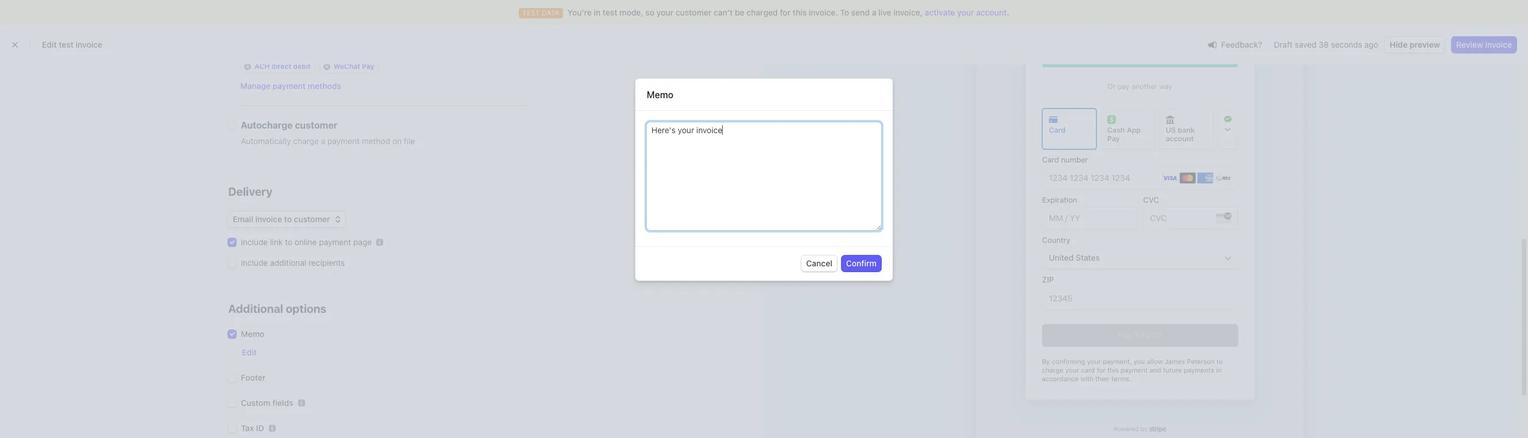 Task type: describe. For each thing, give the bounding box(es) containing it.
toolbar containing ach direct debit
[[240, 43, 532, 74]]

live
[[879, 7, 892, 17]]

payment inside autocharge customer automatically charge a payment method on file
[[328, 136, 360, 146]]

wechat
[[334, 62, 360, 71]]

review invoice button
[[1452, 37, 1517, 53]]

custom fields
[[241, 398, 293, 408]]

edit for edit test invoice
[[42, 40, 57, 49]]

1 horizontal spatial test
[[603, 7, 618, 17]]

can't
[[714, 7, 733, 17]]

additional
[[270, 258, 306, 268]]

id
[[256, 424, 264, 433]]

pay
[[362, 62, 374, 71]]

hide preview button
[[1386, 37, 1445, 53]]

remove ach direct debit image
[[244, 63, 251, 70]]

edit button
[[242, 347, 257, 359]]

.
[[1007, 7, 1010, 17]]

draft saved 38 seconds ago
[[1274, 40, 1379, 49]]

include additional recipients
[[241, 258, 345, 268]]

on
[[392, 136, 402, 146]]

autocharge customer automatically charge a payment method on file
[[241, 120, 415, 146]]

tax id
[[241, 424, 264, 433]]

tax
[[241, 424, 254, 433]]

0 horizontal spatial test
[[59, 40, 74, 49]]

invoice for review invoice
[[1486, 40, 1513, 49]]

online
[[295, 237, 317, 247]]

include for include additional recipients
[[241, 258, 268, 268]]

activate your account link
[[925, 7, 1007, 18]]

include for include link to online payment page
[[241, 237, 268, 247]]

Thanks for your business! text field
[[647, 122, 882, 230]]

remove wechat pay image
[[323, 63, 330, 70]]

1 your from the left
[[657, 7, 674, 17]]

edit test invoice
[[42, 40, 102, 49]]

you're
[[568, 7, 592, 17]]

to for online
[[285, 237, 292, 247]]

charge
[[293, 136, 319, 146]]

1 horizontal spatial a
[[872, 7, 877, 17]]

email invoice to customer
[[233, 214, 330, 224]]

debit
[[293, 62, 311, 71]]

hide
[[1390, 40, 1408, 49]]

edit for edit
[[242, 348, 257, 357]]

be
[[735, 7, 745, 17]]

account
[[976, 7, 1007, 17]]

fields
[[273, 398, 293, 408]]

to for customer
[[284, 214, 292, 224]]

method
[[362, 136, 390, 146]]

feedback? button
[[1203, 36, 1267, 53]]

2 your from the left
[[957, 7, 974, 17]]



Task type: locate. For each thing, give the bounding box(es) containing it.
2 include from the top
[[241, 258, 268, 268]]

a
[[872, 7, 877, 17], [321, 136, 325, 146]]

review
[[1457, 40, 1484, 49]]

to up include link to online payment page
[[284, 214, 292, 224]]

memo
[[647, 90, 674, 100], [241, 329, 264, 339]]

2 horizontal spatial invoice
[[1486, 40, 1513, 49]]

recipients
[[309, 258, 345, 268]]

custom
[[241, 398, 270, 408]]

include link to online payment page
[[241, 237, 372, 247]]

customer up charge
[[295, 120, 337, 130]]

this
[[793, 7, 807, 17]]

1 vertical spatial memo
[[241, 329, 264, 339]]

0 vertical spatial memo
[[647, 90, 674, 100]]

0 vertical spatial customer
[[676, 7, 712, 17]]

a right charge
[[321, 136, 325, 146]]

include left link
[[241, 237, 268, 247]]

direct
[[272, 62, 291, 71]]

to inside popup button
[[284, 214, 292, 224]]

customer inside email invoice to customer popup button
[[294, 214, 330, 224]]

customer up include link to online payment page
[[294, 214, 330, 224]]

a left live
[[872, 7, 877, 17]]

1 vertical spatial test
[[59, 40, 74, 49]]

edit
[[42, 40, 57, 49], [242, 348, 257, 357]]

1 vertical spatial a
[[321, 136, 325, 146]]

review invoice
[[1457, 40, 1513, 49]]

your right the so
[[657, 7, 674, 17]]

feedback?
[[1222, 39, 1263, 49]]

manage payment methods button
[[240, 80, 341, 92]]

email invoice to customer button
[[228, 211, 346, 228]]

invoice
[[76, 40, 102, 49], [1486, 40, 1513, 49], [255, 214, 282, 224]]

1 vertical spatial customer
[[295, 120, 337, 130]]

so
[[646, 7, 655, 17]]

manage payment methods
[[240, 81, 341, 91]]

email
[[233, 214, 253, 224]]

hide preview
[[1390, 40, 1441, 49]]

saved
[[1295, 40, 1317, 49]]

0 vertical spatial payment
[[273, 81, 306, 91]]

confirm button
[[842, 256, 882, 272]]

ach
[[255, 62, 270, 71]]

2 vertical spatial customer
[[294, 214, 330, 224]]

cancel
[[807, 259, 833, 268]]

1 vertical spatial include
[[241, 258, 268, 268]]

1 vertical spatial to
[[285, 237, 292, 247]]

activate
[[925, 7, 955, 17]]

a inside autocharge customer automatically charge a payment method on file
[[321, 136, 325, 146]]

0 vertical spatial include
[[241, 237, 268, 247]]

to right link
[[285, 237, 292, 247]]

additional options
[[228, 302, 327, 315]]

1 horizontal spatial invoice
[[255, 214, 282, 224]]

ago
[[1365, 40, 1379, 49]]

customer left can't
[[676, 7, 712, 17]]

autocharge
[[241, 120, 293, 130]]

customer inside autocharge customer automatically charge a payment method on file
[[295, 120, 337, 130]]

customer
[[676, 7, 712, 17], [295, 120, 337, 130], [294, 214, 330, 224]]

cancel button
[[802, 256, 837, 272]]

0 vertical spatial a
[[872, 7, 877, 17]]

1 include from the top
[[241, 237, 268, 247]]

file
[[404, 136, 415, 146]]

0 horizontal spatial a
[[321, 136, 325, 146]]

svg image
[[335, 216, 342, 223]]

in
[[594, 7, 601, 17]]

wechat pay
[[334, 62, 374, 71]]

payment up recipients
[[319, 237, 351, 247]]

payment inside button
[[273, 81, 306, 91]]

0 horizontal spatial edit
[[42, 40, 57, 49]]

link
[[270, 237, 283, 247]]

0 horizontal spatial memo
[[241, 329, 264, 339]]

invoice,
[[894, 7, 923, 17]]

footer
[[241, 373, 266, 383]]

seconds
[[1331, 40, 1363, 49]]

your
[[657, 7, 674, 17], [957, 7, 974, 17]]

toolbar
[[240, 43, 532, 74]]

0 vertical spatial edit
[[42, 40, 57, 49]]

delivery
[[228, 185, 273, 198]]

1 horizontal spatial your
[[957, 7, 974, 17]]

invoice.
[[809, 7, 838, 17]]

0 horizontal spatial your
[[657, 7, 674, 17]]

invoice for email invoice to customer
[[255, 214, 282, 224]]

methods
[[308, 81, 341, 91]]

payment left method
[[328, 136, 360, 146]]

to
[[840, 7, 849, 17]]

to
[[284, 214, 292, 224], [285, 237, 292, 247]]

manage
[[240, 81, 271, 91]]

ach direct debit
[[255, 62, 311, 71]]

your right activate
[[957, 7, 974, 17]]

for
[[780, 7, 791, 17]]

automatically
[[241, 136, 291, 146]]

mode,
[[620, 7, 644, 17]]

include left the "additional"
[[241, 258, 268, 268]]

2 vertical spatial payment
[[319, 237, 351, 247]]

1 horizontal spatial memo
[[647, 90, 674, 100]]

1 vertical spatial edit
[[242, 348, 257, 357]]

preview
[[1410, 40, 1441, 49]]

0 horizontal spatial invoice
[[76, 40, 102, 49]]

38
[[1319, 40, 1329, 49]]

0 vertical spatial to
[[284, 214, 292, 224]]

payment down ach direct debit on the top of page
[[273, 81, 306, 91]]

1 vertical spatial payment
[[328, 136, 360, 146]]

options
[[286, 302, 327, 315]]

payment
[[273, 81, 306, 91], [328, 136, 360, 146], [319, 237, 351, 247]]

draft
[[1274, 40, 1293, 49]]

confirm
[[846, 259, 877, 268]]

you're in test mode, so your customer can't be charged for this invoice. to send a live invoice, activate your account .
[[568, 7, 1010, 17]]

send
[[852, 7, 870, 17]]

additional
[[228, 302, 283, 315]]

charged
[[747, 7, 778, 17]]

page
[[353, 237, 372, 247]]

include
[[241, 237, 268, 247], [241, 258, 268, 268]]

test
[[603, 7, 618, 17], [59, 40, 74, 49]]

invoice inside button
[[1486, 40, 1513, 49]]

1 horizontal spatial edit
[[242, 348, 257, 357]]

0 vertical spatial test
[[603, 7, 618, 17]]

invoice inside popup button
[[255, 214, 282, 224]]



Task type: vqa. For each thing, say whether or not it's contained in the screenshot.
"Edit" button
yes



